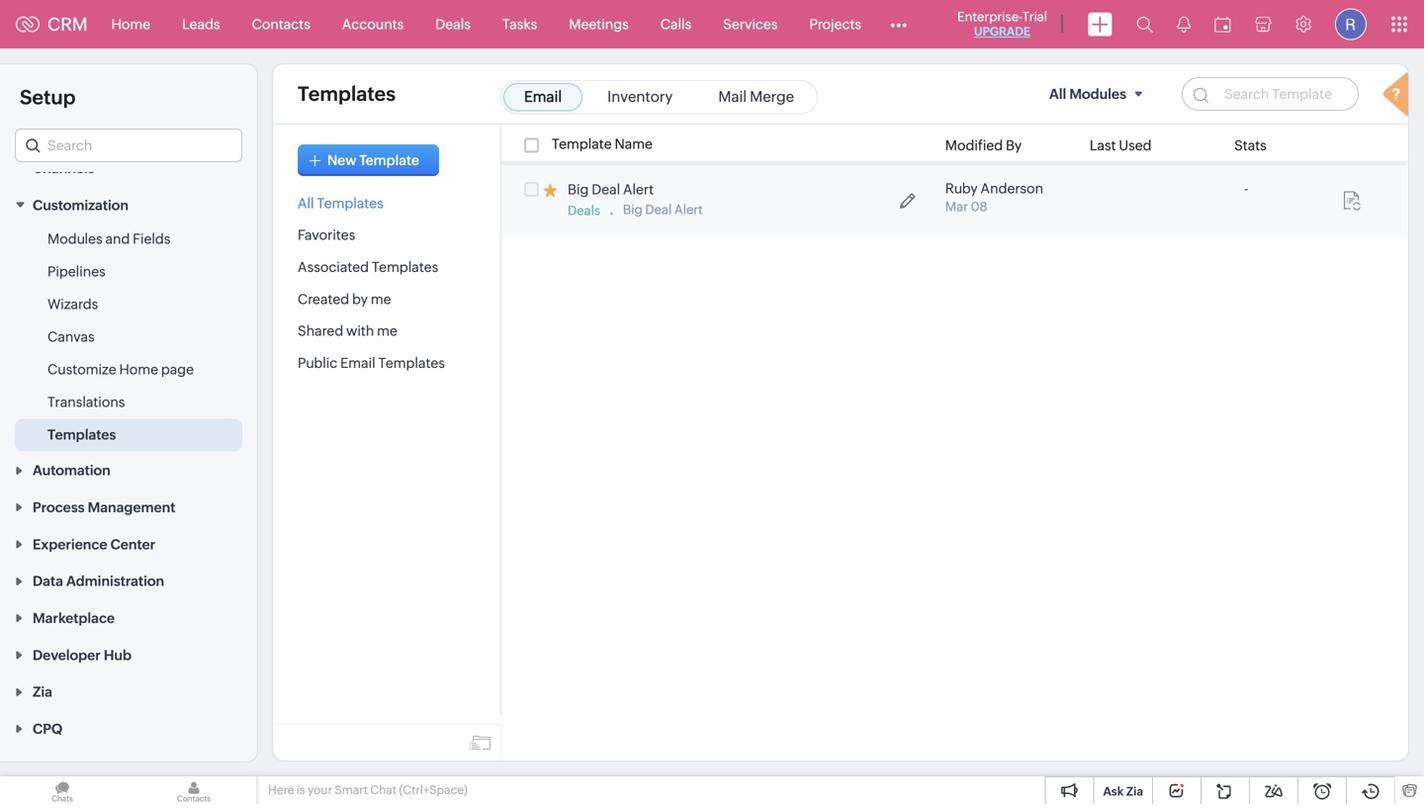 Task type: locate. For each thing, give the bounding box(es) containing it.
1 horizontal spatial alert
[[674, 202, 703, 217]]

template left name
[[552, 136, 612, 152]]

trial
[[1022, 9, 1047, 24]]

modules and fields link
[[47, 229, 171, 249]]

templates inside customization region
[[47, 427, 116, 442]]

1 vertical spatial modules
[[47, 231, 102, 247]]

0 horizontal spatial all
[[298, 195, 314, 211]]

mail merge link
[[698, 83, 815, 111]]

marketplace
[[33, 610, 115, 626]]

1 horizontal spatial deal
[[645, 202, 672, 217]]

contacts link
[[236, 0, 326, 48]]

here
[[268, 783, 294, 797]]

0 horizontal spatial template
[[359, 152, 419, 168]]

me right 'by'
[[371, 291, 391, 307]]

fields
[[133, 231, 171, 247]]

contacts image
[[132, 776, 256, 804]]

enterprise-
[[957, 9, 1022, 24]]

process
[[33, 499, 85, 515]]

data administration button
[[0, 562, 257, 599]]

projects link
[[794, 0, 877, 48]]

mail
[[718, 88, 747, 105]]

last used
[[1090, 138, 1152, 153]]

ruby anderson mar 08
[[945, 180, 1044, 214]]

0 vertical spatial home
[[111, 16, 150, 32]]

used
[[1119, 138, 1152, 153]]

templates link
[[47, 425, 116, 444]]

0 vertical spatial template
[[552, 136, 612, 152]]

accounts link
[[326, 0, 420, 48]]

ask zia
[[1103, 785, 1143, 798]]

all
[[1049, 86, 1066, 102], [298, 195, 314, 211]]

merge
[[750, 88, 794, 105]]

services
[[723, 16, 778, 32]]

center
[[110, 536, 155, 552]]

1 horizontal spatial big
[[623, 202, 643, 217]]

email down with on the top left
[[340, 355, 376, 371]]

by
[[352, 291, 368, 307]]

1 vertical spatial deals
[[568, 203, 600, 218]]

email up the template name
[[524, 88, 562, 105]]

templates
[[298, 83, 396, 105], [317, 195, 384, 211], [372, 259, 438, 275], [378, 355, 445, 371], [47, 427, 116, 442]]

Search Template text field
[[1182, 77, 1359, 111]]

hub
[[104, 647, 132, 663]]

1 horizontal spatial template
[[552, 136, 612, 152]]

home link
[[96, 0, 166, 48]]

enterprise-trial upgrade
[[957, 9, 1047, 38]]

0 vertical spatial alert
[[623, 182, 654, 197]]

alert
[[623, 182, 654, 197], [674, 202, 703, 217]]

1 vertical spatial all
[[298, 195, 314, 211]]

administration
[[66, 573, 164, 589]]

contacts
[[252, 16, 310, 32]]

associated templates
[[298, 259, 438, 275]]

zia
[[33, 684, 52, 700], [1126, 785, 1143, 798]]

1 vertical spatial alert
[[674, 202, 703, 217]]

me right with on the top left
[[377, 323, 397, 339]]

0 horizontal spatial email
[[340, 355, 376, 371]]

cpq button
[[0, 710, 257, 747]]

created by me
[[298, 291, 391, 307]]

0 vertical spatial deals
[[435, 16, 471, 32]]

search element
[[1125, 0, 1165, 48]]

translations
[[47, 394, 125, 410]]

all templates link
[[298, 195, 384, 211]]

page
[[161, 361, 194, 377]]

1 horizontal spatial deals
[[568, 203, 600, 218]]

mar
[[945, 199, 968, 214]]

leads link
[[166, 0, 236, 48]]

marketplace button
[[0, 599, 257, 636]]

0 horizontal spatial deals
[[435, 16, 471, 32]]

crm
[[47, 14, 88, 34]]

public email templates
[[298, 355, 445, 371]]

0 horizontal spatial modules
[[47, 231, 102, 247]]

big down big deal alert link on the left top of the page
[[623, 202, 643, 217]]

me for shared with me
[[377, 323, 397, 339]]

1 horizontal spatial modules
[[1069, 86, 1127, 102]]

management
[[88, 499, 175, 515]]

calls
[[660, 16, 692, 32]]

deals left tasks
[[435, 16, 471, 32]]

1 vertical spatial email
[[340, 355, 376, 371]]

me
[[371, 291, 391, 307], [377, 323, 397, 339]]

deals down big deal alert link on the left top of the page
[[568, 203, 600, 218]]

all inside field
[[1049, 86, 1066, 102]]

templates down translations
[[47, 427, 116, 442]]

None field
[[15, 129, 242, 162]]

1 vertical spatial me
[[377, 323, 397, 339]]

1 horizontal spatial email
[[524, 88, 562, 105]]

0 vertical spatial all
[[1049, 86, 1066, 102]]

associated templates link
[[298, 259, 438, 275]]

signals element
[[1165, 0, 1203, 48]]

process management
[[33, 499, 175, 515]]

email
[[524, 88, 562, 105], [340, 355, 376, 371]]

customize
[[47, 361, 116, 377]]

modules up the last
[[1069, 86, 1127, 102]]

0 vertical spatial big deal alert
[[568, 182, 654, 197]]

home right the crm
[[111, 16, 150, 32]]

me for created by me
[[371, 291, 391, 307]]

shared with me
[[298, 323, 397, 339]]

tasks link
[[487, 0, 553, 48]]

1 vertical spatial home
[[119, 361, 158, 377]]

1 horizontal spatial zia
[[1126, 785, 1143, 798]]

create menu image
[[1088, 12, 1113, 36]]

favorites
[[298, 227, 355, 243]]

developer hub
[[33, 647, 132, 663]]

1 vertical spatial big deal alert
[[623, 202, 703, 217]]

1 vertical spatial template
[[359, 152, 419, 168]]

template inside button
[[359, 152, 419, 168]]

0 vertical spatial email
[[524, 88, 562, 105]]

inventory link
[[587, 83, 694, 111]]

search image
[[1136, 16, 1153, 33]]

All Modules field
[[1041, 77, 1157, 111]]

1 vertical spatial deal
[[645, 202, 672, 217]]

1 vertical spatial big
[[623, 202, 643, 217]]

big deal alert down big deal alert link on the left top of the page
[[623, 202, 703, 217]]

zia up "cpq"
[[33, 684, 52, 700]]

upgrade
[[974, 25, 1031, 38]]

1 vertical spatial zia
[[1126, 785, 1143, 798]]

ruby anderson link
[[945, 180, 1044, 196]]

zia right ask
[[1126, 785, 1143, 798]]

0 horizontal spatial big
[[568, 182, 589, 197]]

0 horizontal spatial zia
[[33, 684, 52, 700]]

0 vertical spatial me
[[371, 291, 391, 307]]

zia button
[[0, 673, 257, 710]]

modules
[[1069, 86, 1127, 102], [47, 231, 102, 247]]

profile element
[[1323, 0, 1379, 48]]

0 vertical spatial zia
[[33, 684, 52, 700]]

associated
[[298, 259, 369, 275]]

and
[[105, 231, 130, 247]]

0 vertical spatial deal
[[592, 182, 620, 197]]

1 horizontal spatial all
[[1049, 86, 1066, 102]]

modules up the pipelines link
[[47, 231, 102, 247]]

zia inside dropdown button
[[33, 684, 52, 700]]

template right new
[[359, 152, 419, 168]]

developer
[[33, 647, 101, 663]]

profile image
[[1335, 8, 1367, 40]]

calendar image
[[1215, 16, 1231, 32]]

wizards link
[[47, 294, 98, 314]]

home left page
[[119, 361, 158, 377]]

deal down the template name
[[592, 182, 620, 197]]

templates up favorites
[[317, 195, 384, 211]]

0 vertical spatial modules
[[1069, 86, 1127, 102]]

big deal alert link
[[568, 182, 654, 197]]

big deal alert down the template name
[[568, 182, 654, 197]]

experience center
[[33, 536, 155, 552]]

developer hub button
[[0, 636, 257, 673]]

accounts
[[342, 16, 404, 32]]

customization
[[33, 197, 129, 213]]

logo image
[[16, 16, 40, 32]]

big down the template name
[[568, 182, 589, 197]]

all for all templates
[[298, 195, 314, 211]]

customize home page link
[[47, 359, 194, 379]]

by
[[1006, 138, 1022, 153]]

deal down big deal alert link on the left top of the page
[[645, 202, 672, 217]]



Task type: vqa. For each thing, say whether or not it's contained in the screenshot.
Social
no



Task type: describe. For each thing, give the bounding box(es) containing it.
signals image
[[1177, 16, 1191, 33]]

data administration
[[33, 573, 164, 589]]

ruby
[[945, 180, 978, 196]]

new template
[[327, 152, 419, 168]]

with
[[346, 323, 374, 339]]

all modules
[[1049, 86, 1127, 102]]

ask
[[1103, 785, 1124, 798]]

meetings link
[[553, 0, 645, 48]]

modified
[[945, 138, 1003, 153]]

chat
[[370, 783, 397, 797]]

chats image
[[0, 776, 125, 804]]

modules inside customization region
[[47, 231, 102, 247]]

modules inside field
[[1069, 86, 1127, 102]]

canvas link
[[47, 327, 95, 347]]

shared with me link
[[298, 323, 397, 339]]

all templates
[[298, 195, 384, 211]]

experience center button
[[0, 525, 257, 562]]

public email templates link
[[298, 355, 445, 371]]

customize home page
[[47, 361, 194, 377]]

meetings
[[569, 16, 629, 32]]

deals link
[[420, 0, 487, 48]]

all for all modules
[[1049, 86, 1066, 102]]

created by me link
[[298, 291, 391, 307]]

tasks
[[502, 16, 537, 32]]

experience
[[33, 536, 107, 552]]

cpq
[[33, 721, 62, 737]]

templates down shared with me
[[378, 355, 445, 371]]

0 horizontal spatial deal
[[592, 182, 620, 197]]

customization button
[[0, 186, 257, 223]]

here is your smart chat (ctrl+space)
[[268, 783, 468, 797]]

templates up new
[[298, 83, 396, 105]]

your
[[308, 783, 332, 797]]

new template button
[[298, 144, 439, 176]]

modules and fields
[[47, 231, 171, 247]]

-
[[1244, 181, 1248, 196]]

0 horizontal spatial alert
[[623, 182, 654, 197]]

Search text field
[[16, 130, 241, 161]]

public
[[298, 355, 338, 371]]

email link
[[503, 83, 583, 111]]

template name
[[552, 136, 653, 152]]

last
[[1090, 138, 1116, 153]]

data
[[33, 573, 63, 589]]

Other Modules field
[[877, 8, 920, 40]]

08
[[971, 199, 987, 214]]

translations link
[[47, 392, 125, 412]]

automation button
[[0, 451, 257, 488]]

stats
[[1234, 138, 1267, 153]]

home inside customization region
[[119, 361, 158, 377]]

automation
[[33, 463, 111, 478]]

create menu element
[[1076, 0, 1125, 48]]

favorites link
[[298, 227, 355, 243]]

created
[[298, 291, 349, 307]]

process management button
[[0, 488, 257, 525]]

leads
[[182, 16, 220, 32]]

templates up created by me 'link'
[[372, 259, 438, 275]]

modified by
[[945, 138, 1022, 153]]

pipelines
[[47, 263, 106, 279]]

inventory
[[607, 88, 673, 105]]

pipelines link
[[47, 261, 106, 281]]

customization region
[[0, 223, 257, 451]]

new
[[327, 152, 357, 168]]

channels button
[[0, 149, 257, 186]]

projects
[[809, 16, 861, 32]]

wizards
[[47, 296, 98, 312]]

services link
[[707, 0, 794, 48]]

calls link
[[645, 0, 707, 48]]

setup
[[20, 86, 76, 109]]

channels
[[33, 160, 95, 176]]

is
[[297, 783, 305, 797]]

(ctrl+space)
[[399, 783, 468, 797]]

smart
[[335, 783, 368, 797]]

0 vertical spatial big
[[568, 182, 589, 197]]

name
[[615, 136, 653, 152]]



